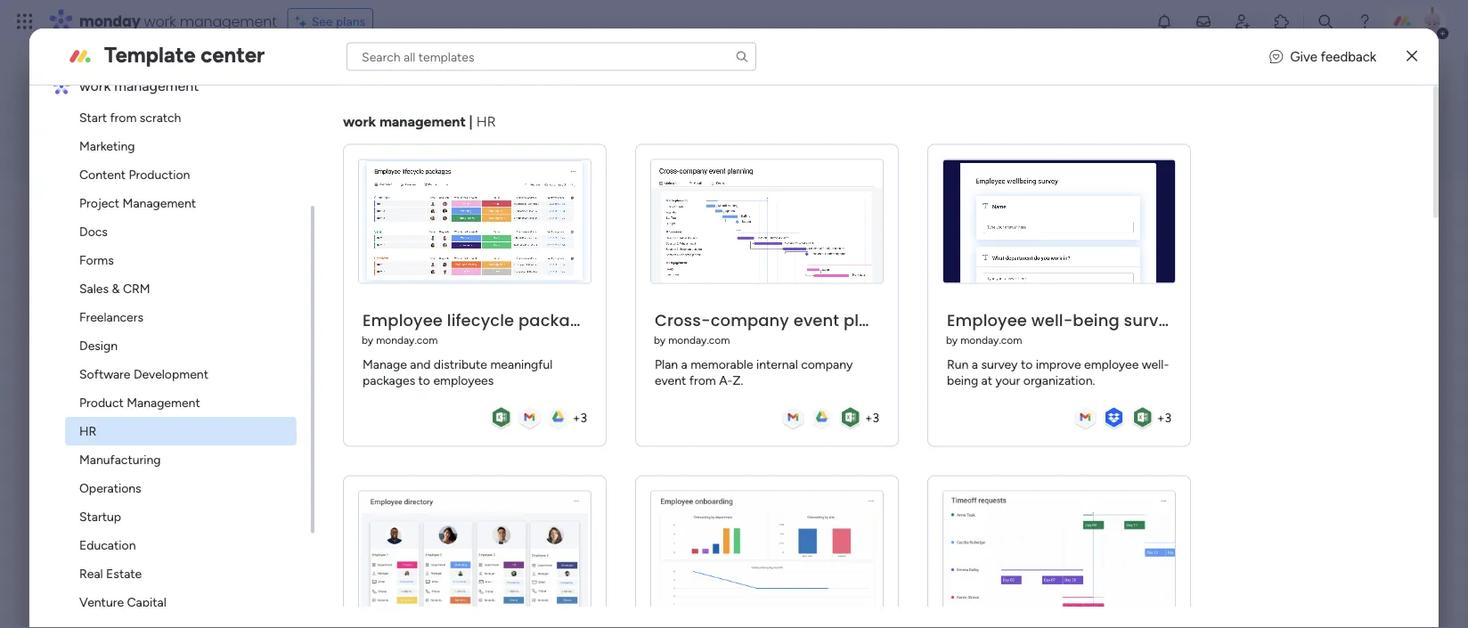 Task type: locate. For each thing, give the bounding box(es) containing it.
3 + 3 from the left
[[1157, 410, 1172, 425]]

0 horizontal spatial 3
[[580, 410, 587, 425]]

survey inside employee well-being survey by monday.com
[[1124, 309, 1178, 332]]

1 vertical spatial work
[[79, 77, 111, 94]]

boards right 0
[[182, 344, 231, 364]]

2 employee from the left
[[947, 309, 1027, 332]]

1 horizontal spatial survey
[[1124, 309, 1178, 332]]

work inside list box
[[79, 77, 111, 94]]

1 horizontal spatial + 3
[[865, 410, 879, 425]]

1 horizontal spatial employee
[[947, 309, 1027, 332]]

monday.com for cross-company event planning
[[668, 333, 730, 346]]

1 + from the left
[[573, 410, 580, 425]]

1 3 from the left
[[580, 410, 587, 425]]

2 horizontal spatial monday.com
[[961, 333, 1022, 346]]

0 horizontal spatial to
[[418, 373, 430, 388]]

permissions
[[295, 295, 370, 311]]

1 a from the left
[[681, 356, 688, 372]]

project management
[[79, 196, 196, 211]]

+ 3
[[573, 410, 587, 425], [865, 410, 879, 425], [1157, 410, 1172, 425]]

v2 user feedback image
[[1270, 47, 1283, 67]]

packages up "meaningful"
[[519, 309, 600, 332]]

1 vertical spatial packages
[[363, 373, 415, 388]]

design
[[79, 338, 118, 353]]

well- up the improve
[[1032, 309, 1073, 332]]

None field
[[204, 189, 1220, 226]]

0 horizontal spatial by
[[362, 333, 373, 346]]

inbox image
[[1195, 12, 1213, 30]]

0 horizontal spatial + 3
[[573, 410, 587, 425]]

to inside manage and distribute meaningful packages to employees
[[418, 373, 430, 388]]

employee up run in the right of the page
[[947, 309, 1027, 332]]

management down template at the top of the page
[[114, 77, 199, 94]]

1 horizontal spatial being
[[1073, 309, 1120, 332]]

internal
[[756, 356, 798, 372]]

1 horizontal spatial hr
[[476, 113, 496, 130]]

0 horizontal spatial event
[[655, 373, 686, 388]]

sales
[[79, 281, 109, 296]]

organization.
[[1023, 373, 1095, 388]]

0 vertical spatial event
[[794, 309, 839, 332]]

+ for being
[[1157, 410, 1165, 425]]

notifications image
[[1156, 12, 1173, 30]]

0 horizontal spatial a
[[681, 356, 688, 372]]

by up plan
[[654, 333, 666, 346]]

3 + from the left
[[1157, 410, 1165, 425]]

to inside run a survey to improve employee well- being at your organization.
[[1021, 356, 1033, 372]]

and
[[410, 356, 431, 372]]

employee inside 'employee lifecycle packages by monday.com'
[[363, 309, 443, 332]]

a
[[681, 356, 688, 372], [972, 356, 978, 372]]

3
[[580, 410, 587, 425], [873, 410, 879, 425], [1165, 410, 1172, 425]]

by inside 'employee lifecycle packages by monday.com'
[[362, 333, 373, 346]]

employee lifecycle packages by monday.com
[[362, 309, 600, 346]]

templates
[[177, 390, 241, 407]]

a inside run a survey to improve employee well- being at your organization.
[[972, 356, 978, 372]]

event down plan
[[655, 373, 686, 388]]

monday.com up at
[[961, 333, 1022, 346]]

from
[[110, 110, 137, 125], [689, 373, 716, 388], [143, 390, 173, 407]]

employee up and
[[363, 309, 443, 332]]

monday.com inside employee well-being survey by monday.com
[[961, 333, 1022, 346]]

estate
[[106, 566, 142, 581]]

1 horizontal spatial packages
[[519, 309, 600, 332]]

1 monday.com from the left
[[376, 333, 438, 346]]

work for work management | hr
[[343, 113, 376, 130]]

select product image
[[16, 12, 34, 30]]

ruby anderson image
[[1418, 7, 1447, 36]]

1 horizontal spatial company
[[801, 356, 853, 372]]

management for work management | hr
[[379, 113, 466, 130]]

2 monday.com from the left
[[668, 333, 730, 346]]

lifecycle
[[447, 309, 514, 332]]

employee inside employee well-being survey by monday.com
[[947, 309, 1027, 332]]

forms
[[79, 253, 114, 268]]

management up center
[[180, 11, 277, 31]]

your
[[996, 373, 1020, 388]]

+ 3 for employee lifecycle packages
[[573, 410, 587, 425]]

2 horizontal spatial 3
[[1165, 410, 1172, 425]]

0 vertical spatial management
[[123, 196, 196, 211]]

1 horizontal spatial a
[[972, 356, 978, 372]]

1 vertical spatial being
[[947, 373, 978, 388]]

being inside run a survey to improve employee well- being at your organization.
[[947, 373, 978, 388]]

0 horizontal spatial well-
[[1032, 309, 1073, 332]]

1 vertical spatial management
[[114, 77, 199, 94]]

1 vertical spatial company
[[801, 356, 853, 372]]

0 vertical spatial boards
[[149, 295, 193, 311]]

0 vertical spatial hr
[[476, 113, 496, 130]]

to
[[1021, 356, 1033, 372], [418, 373, 430, 388]]

management inside "work management" list box
[[114, 77, 199, 94]]

2 horizontal spatial by
[[946, 333, 958, 346]]

venture capital
[[79, 595, 166, 610]]

0 vertical spatial packages
[[519, 309, 600, 332]]

company right the internal
[[801, 356, 853, 372]]

operations
[[79, 481, 141, 496]]

crm
[[123, 281, 150, 296]]

to left the improve
[[1021, 356, 1033, 372]]

1 horizontal spatial to
[[1021, 356, 1033, 372]]

apps image
[[1273, 12, 1291, 30]]

1 horizontal spatial monday.com
[[668, 333, 730, 346]]

invite members image
[[1234, 12, 1252, 30]]

hr down product
[[79, 424, 96, 439]]

management left |
[[379, 113, 466, 130]]

company
[[711, 309, 789, 332], [801, 356, 853, 372]]

packages down manage
[[363, 373, 415, 388]]

0 vertical spatial from
[[110, 110, 137, 125]]

employee for employee lifecycle packages
[[363, 309, 443, 332]]

2 horizontal spatial + 3
[[1157, 410, 1172, 425]]

by for cross-
[[654, 333, 666, 346]]

being up employee
[[1073, 309, 1120, 332]]

company up the internal
[[711, 309, 789, 332]]

well-
[[1032, 309, 1073, 332], [1142, 356, 1169, 372]]

0 horizontal spatial being
[[947, 373, 978, 388]]

hr
[[476, 113, 496, 130], [79, 424, 96, 439]]

0 horizontal spatial work
[[79, 77, 111, 94]]

help image
[[1356, 12, 1374, 30]]

plan
[[655, 356, 678, 372]]

2 horizontal spatial from
[[689, 373, 716, 388]]

0 vertical spatial company
[[711, 309, 789, 332]]

sales & crm
[[79, 281, 150, 296]]

monday.com for employee well-being survey
[[961, 333, 1022, 346]]

0 horizontal spatial from
[[110, 110, 137, 125]]

1 horizontal spatial from
[[143, 390, 173, 407]]

well- right employee
[[1142, 356, 1169, 372]]

boards
[[149, 295, 193, 311], [182, 344, 231, 364]]

this
[[252, 344, 278, 364]]

software development
[[79, 367, 208, 382]]

packages
[[519, 309, 600, 332], [363, 373, 415, 388]]

0 vertical spatial being
[[1073, 309, 1120, 332]]

being
[[1073, 309, 1120, 332], [947, 373, 978, 388]]

1 horizontal spatial well-
[[1142, 356, 1169, 372]]

2 horizontal spatial +
[[1157, 410, 1165, 425]]

by inside cross-company event planning by monday.com
[[654, 333, 666, 346]]

None search field
[[347, 42, 756, 71]]

center
[[201, 42, 265, 68]]

work management | hr
[[343, 113, 496, 130]]

add
[[113, 390, 139, 407]]

0 vertical spatial work
[[144, 11, 176, 31]]

0 horizontal spatial hr
[[79, 424, 96, 439]]

by up manage
[[362, 333, 373, 346]]

marketing
[[79, 139, 135, 154]]

a right plan
[[681, 356, 688, 372]]

3 for employee well-being survey
[[1165, 410, 1172, 425]]

1 vertical spatial hr
[[79, 424, 96, 439]]

management down production
[[123, 196, 196, 211]]

2 vertical spatial work
[[343, 113, 376, 130]]

survey up your
[[981, 356, 1018, 372]]

2 + from the left
[[865, 410, 873, 425]]

1 horizontal spatial by
[[654, 333, 666, 346]]

3 3 from the left
[[1165, 410, 1172, 425]]

+
[[573, 410, 580, 425], [865, 410, 873, 425], [1157, 410, 1165, 425]]

survey up employee
[[1124, 309, 1178, 332]]

3 by from the left
[[946, 333, 958, 346]]

from inside work management templates element
[[110, 110, 137, 125]]

give feedback
[[1290, 48, 1377, 64]]

employee
[[1084, 356, 1139, 372]]

manufacturing
[[79, 452, 161, 467]]

work
[[144, 11, 176, 31], [79, 77, 111, 94], [343, 113, 376, 130]]

from for templates
[[143, 390, 173, 407]]

template center
[[104, 42, 265, 68]]

packages inside 'employee lifecycle packages by monday.com'
[[519, 309, 600, 332]]

1 + 3 from the left
[[573, 410, 587, 425]]

0 horizontal spatial monday.com
[[376, 333, 438, 346]]

0 vertical spatial well-
[[1032, 309, 1073, 332]]

1 horizontal spatial event
[[794, 309, 839, 332]]

event up the internal
[[794, 309, 839, 332]]

recent boards
[[100, 295, 193, 311]]

workspace
[[282, 344, 359, 364]]

a inside plan a memorable internal company event from a-z.
[[681, 356, 688, 372]]

by inside employee well-being survey by monday.com
[[946, 333, 958, 346]]

company inside plan a memorable internal company event from a-z.
[[801, 356, 853, 372]]

boards right recent
[[149, 295, 193, 311]]

real
[[79, 566, 103, 581]]

by
[[362, 333, 373, 346], [654, 333, 666, 346], [946, 333, 958, 346]]

1 horizontal spatial 3
[[873, 410, 879, 425]]

monday.com inside cross-company event planning by monday.com
[[668, 333, 730, 346]]

1 vertical spatial to
[[418, 373, 430, 388]]

2 vertical spatial from
[[143, 390, 173, 407]]

software
[[79, 367, 130, 382]]

3 monday.com from the left
[[961, 333, 1022, 346]]

0 horizontal spatial packages
[[363, 373, 415, 388]]

1 vertical spatial from
[[689, 373, 716, 388]]

event inside cross-company event planning by monday.com
[[794, 309, 839, 332]]

production
[[129, 167, 190, 182]]

2 horizontal spatial work
[[343, 113, 376, 130]]

0 vertical spatial survey
[[1124, 309, 1178, 332]]

2 + 3 from the left
[[865, 410, 879, 425]]

0 horizontal spatial company
[[711, 309, 789, 332]]

1 vertical spatial management
[[127, 395, 200, 410]]

from left a-
[[689, 373, 716, 388]]

2 vertical spatial management
[[379, 113, 466, 130]]

cross-
[[655, 309, 711, 332]]

plans
[[336, 14, 365, 29]]

being down run in the right of the page
[[947, 373, 978, 388]]

1 horizontal spatial +
[[865, 410, 873, 425]]

hr right |
[[476, 113, 496, 130]]

0 horizontal spatial survey
[[981, 356, 1018, 372]]

0 horizontal spatial +
[[573, 410, 580, 425]]

1 vertical spatial survey
[[981, 356, 1018, 372]]

0 horizontal spatial employee
[[363, 309, 443, 332]]

employee
[[363, 309, 443, 332], [947, 309, 1027, 332]]

a right run in the right of the page
[[972, 356, 978, 372]]

start
[[79, 110, 107, 125]]

1 by from the left
[[362, 333, 373, 346]]

give feedback link
[[1270, 47, 1377, 67]]

monday.com
[[376, 333, 438, 346], [668, 333, 730, 346], [961, 333, 1022, 346]]

from for scratch
[[110, 110, 137, 125]]

a for cross-
[[681, 356, 688, 372]]

monday.com down cross-
[[668, 333, 730, 346]]

well- inside employee well-being survey by monday.com
[[1032, 309, 1073, 332]]

from down development
[[143, 390, 173, 407]]

1 vertical spatial well-
[[1142, 356, 1169, 372]]

2 a from the left
[[972, 356, 978, 372]]

from inside button
[[143, 390, 173, 407]]

management
[[123, 196, 196, 211], [127, 395, 200, 410]]

0 vertical spatial to
[[1021, 356, 1033, 372]]

0 vertical spatial management
[[180, 11, 277, 31]]

to down and
[[418, 373, 430, 388]]

by up run in the right of the page
[[946, 333, 958, 346]]

2 by from the left
[[654, 333, 666, 346]]

capital
[[127, 595, 166, 610]]

monday.com up and
[[376, 333, 438, 346]]

1 vertical spatial event
[[655, 373, 686, 388]]

2 3 from the left
[[873, 410, 879, 425]]

management
[[180, 11, 277, 31], [114, 77, 199, 94], [379, 113, 466, 130]]

event
[[794, 309, 839, 332], [655, 373, 686, 388]]

from right "start"
[[110, 110, 137, 125]]

management down development
[[127, 395, 200, 410]]

1 employee from the left
[[363, 309, 443, 332]]



Task type: describe. For each thing, give the bounding box(es) containing it.
distribute
[[434, 356, 487, 372]]

work management
[[79, 77, 199, 94]]

recent
[[100, 295, 145, 311]]

z.
[[733, 373, 743, 388]]

give
[[1290, 48, 1318, 64]]

work for work management
[[79, 77, 111, 94]]

+ 3 for cross-company event planning
[[865, 410, 879, 425]]

monday work management
[[79, 11, 277, 31]]

Search all templates search field
[[347, 42, 756, 71]]

work management templates element
[[47, 103, 311, 628]]

start from scratch
[[79, 110, 181, 125]]

you
[[99, 344, 126, 364]]

run
[[947, 356, 969, 372]]

search everything image
[[1317, 12, 1335, 30]]

see plans button
[[288, 8, 373, 35]]

monday
[[79, 11, 140, 31]]

manage and distribute meaningful packages to employees
[[363, 356, 553, 388]]

from inside plan a memorable internal company event from a-z.
[[689, 373, 716, 388]]

employees
[[433, 373, 494, 388]]

description
[[296, 231, 359, 246]]

search image
[[735, 49, 749, 64]]

description button
[[203, 227, 916, 250]]

planning
[[844, 309, 917, 332]]

startup
[[79, 509, 121, 524]]

content
[[79, 167, 126, 182]]

add from templates button
[[99, 381, 255, 416]]

employee well-being survey by monday.com
[[946, 309, 1178, 346]]

management for work management
[[114, 77, 199, 94]]

|
[[469, 113, 473, 130]]

a-
[[719, 373, 733, 388]]

product
[[79, 395, 124, 410]]

1 horizontal spatial work
[[144, 11, 176, 31]]

+ for event
[[865, 410, 873, 425]]

hr inside work management templates element
[[79, 424, 96, 439]]

have
[[130, 344, 164, 364]]

development
[[134, 367, 208, 382]]

you have 0 boards in this workspace
[[99, 344, 359, 364]]

survey inside run a survey to improve employee well- being at your organization.
[[981, 356, 1018, 372]]

feedback
[[1321, 48, 1377, 64]]

manage
[[363, 356, 407, 372]]

3 for cross-company event planning
[[873, 410, 879, 425]]

real estate
[[79, 566, 142, 581]]

venture
[[79, 595, 124, 610]]

+ for packages
[[573, 410, 580, 425]]

1 vertical spatial boards
[[182, 344, 231, 364]]

being inside employee well-being survey by monday.com
[[1073, 309, 1120, 332]]

by for employee
[[946, 333, 958, 346]]

freelancers
[[79, 310, 143, 325]]

scratch
[[140, 110, 181, 125]]

event inside plan a memorable internal company event from a-z.
[[655, 373, 686, 388]]

see
[[312, 14, 333, 29]]

add from templates
[[113, 390, 241, 407]]

meaningful
[[490, 356, 553, 372]]

plan a memorable internal company event from a-z.
[[655, 356, 853, 388]]

a for employee
[[972, 356, 978, 372]]

template
[[104, 42, 196, 68]]

&
[[112, 281, 120, 296]]

cross-company event planning by monday.com
[[654, 309, 917, 346]]

education
[[79, 538, 136, 553]]

close image
[[1407, 50, 1418, 63]]

company inside cross-company event planning by monday.com
[[711, 309, 789, 332]]

+ 3 for employee well-being survey
[[1157, 410, 1172, 425]]

improve
[[1036, 356, 1081, 372]]

management for product management
[[127, 395, 200, 410]]

employee for employee well-being survey
[[947, 309, 1027, 332]]

memorable
[[691, 356, 753, 372]]

monday.com inside 'employee lifecycle packages by monday.com'
[[376, 333, 438, 346]]

3 for employee lifecycle packages
[[580, 410, 587, 425]]

project
[[79, 196, 119, 211]]

0
[[168, 344, 178, 364]]

in
[[235, 344, 248, 364]]

well- inside run a survey to improve employee well- being at your organization.
[[1142, 356, 1169, 372]]

management for project management
[[123, 196, 196, 211]]

see plans
[[312, 14, 365, 29]]

work management list box
[[36, 61, 314, 628]]

content production
[[79, 167, 190, 182]]

run a survey to improve employee well- being at your organization.
[[947, 356, 1169, 388]]

product management
[[79, 395, 200, 410]]

packages inside manage and distribute meaningful packages to employees
[[363, 373, 415, 388]]

docs
[[79, 224, 108, 239]]

at
[[981, 373, 993, 388]]



Task type: vqa. For each thing, say whether or not it's contained in the screenshot.
3rd + from left
yes



